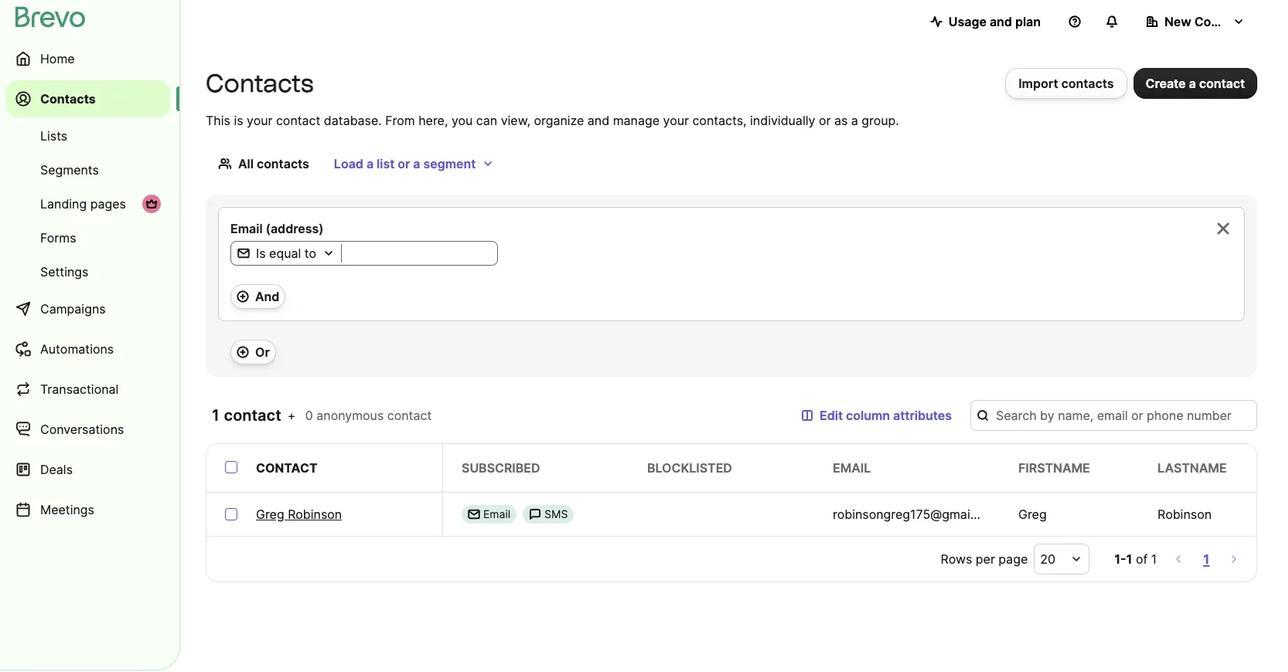 Task type: vqa. For each thing, say whether or not it's contained in the screenshot.
right 'Email'
yes



Task type: describe. For each thing, give the bounding box(es) containing it.
a right list
[[413, 156, 420, 172]]

contacts for import contacts
[[1061, 76, 1114, 91]]

edit
[[820, 408, 843, 424]]

company
[[1194, 14, 1251, 29]]

load a list or a segment button
[[322, 148, 507, 179]]

equal
[[269, 246, 301, 261]]

20
[[1040, 552, 1055, 568]]

manage
[[613, 113, 660, 128]]

settings
[[40, 264, 88, 280]]

load
[[334, 156, 363, 172]]

2 robinson from the left
[[1158, 507, 1212, 523]]

greg robinson link
[[256, 506, 342, 524]]

new company
[[1164, 14, 1251, 29]]

left___c25ys image
[[529, 509, 541, 521]]

and inside button
[[990, 14, 1012, 29]]

landing pages link
[[6, 189, 170, 220]]

segment
[[423, 156, 476, 172]]

conversations
[[40, 422, 124, 438]]

deals
[[40, 462, 73, 478]]

page
[[999, 552, 1028, 568]]

greg for greg
[[1018, 507, 1047, 523]]

home link
[[6, 40, 170, 77]]

landing pages
[[40, 196, 126, 212]]

Search by name, email or phone number search field
[[970, 401, 1257, 431]]

automations
[[40, 342, 114, 357]]

2 your from the left
[[663, 113, 689, 128]]

20 button
[[1034, 544, 1090, 575]]

import contacts button
[[1005, 68, 1127, 99]]

meetings link
[[6, 492, 170, 529]]

contact inside 1 contact + 0 anonymous contact
[[387, 408, 432, 424]]

contacts inside contacts link
[[40, 91, 96, 107]]

and button
[[230, 285, 286, 309]]

group.
[[862, 113, 899, 128]]

left___rvooi image
[[145, 198, 158, 210]]

subscribed
[[462, 461, 540, 476]]

robinsongreg175@gmail.com
[[833, 507, 1002, 523]]

to
[[304, 246, 316, 261]]

segments
[[40, 162, 99, 178]]

forms link
[[6, 223, 170, 254]]

edit column attributes button
[[789, 401, 964, 431]]

contact
[[256, 461, 318, 476]]

new
[[1164, 14, 1191, 29]]

this is your contact database. from here, you can view, organize and manage your contacts, individually or as a group.
[[206, 113, 899, 128]]

contact left +
[[224, 407, 281, 425]]

of
[[1136, 552, 1148, 568]]

database.
[[324, 113, 382, 128]]

is
[[234, 113, 243, 128]]

a left list
[[366, 156, 374, 172]]

1 inside button
[[1203, 552, 1209, 568]]

is equal to button
[[231, 244, 341, 263]]

meetings
[[40, 503, 94, 518]]

view,
[[501, 113, 530, 128]]

new company button
[[1134, 6, 1257, 37]]

email for email
[[483, 508, 510, 521]]

create
[[1146, 76, 1186, 91]]

create a contact button
[[1133, 68, 1257, 99]]

all contacts
[[238, 156, 309, 172]]

lastname
[[1158, 461, 1227, 476]]

this
[[206, 113, 230, 128]]

settings link
[[6, 257, 170, 288]]

import contacts
[[1018, 76, 1114, 91]]

is equal to
[[256, 246, 316, 261]]

email
[[833, 461, 871, 476]]

a right as
[[851, 113, 858, 128]]

1-
[[1114, 552, 1126, 568]]

pages
[[90, 196, 126, 212]]

usage and plan
[[949, 14, 1041, 29]]

greg for greg robinson
[[256, 507, 284, 523]]

left___c25ys image
[[468, 509, 480, 521]]

import
[[1018, 76, 1058, 91]]

1 vertical spatial and
[[588, 113, 609, 128]]

segments link
[[6, 155, 170, 186]]

attributes
[[893, 408, 952, 424]]

or button
[[230, 340, 276, 365]]

individually
[[750, 113, 815, 128]]

landing
[[40, 196, 87, 212]]

from
[[385, 113, 415, 128]]

is
[[256, 246, 266, 261]]

all
[[238, 156, 254, 172]]

here,
[[418, 113, 448, 128]]

firstname
[[1018, 461, 1090, 476]]

load a list or a segment
[[334, 156, 476, 172]]

or
[[255, 345, 270, 360]]

campaigns link
[[6, 291, 170, 328]]



Task type: locate. For each thing, give the bounding box(es) containing it.
email up is
[[230, 221, 263, 237]]

1 horizontal spatial and
[[990, 14, 1012, 29]]

forms
[[40, 230, 76, 246]]

and left plan
[[990, 14, 1012, 29]]

greg robinson
[[256, 507, 342, 523]]

1 contact + 0 anonymous contact
[[212, 407, 432, 425]]

and left manage at top
[[588, 113, 609, 128]]

0 vertical spatial contacts
[[1061, 76, 1114, 91]]

robinson down "contact"
[[288, 507, 342, 523]]

a right create
[[1189, 76, 1196, 91]]

robinson down the lastname
[[1158, 507, 1212, 523]]

1-1 of 1
[[1114, 552, 1157, 568]]

campaigns
[[40, 302, 106, 317]]

1 button
[[1200, 549, 1212, 571]]

1 horizontal spatial contacts
[[1061, 76, 1114, 91]]

usage and plan button
[[918, 6, 1053, 37]]

and
[[255, 289, 279, 305]]

1
[[212, 407, 220, 425], [1126, 552, 1132, 568], [1151, 552, 1157, 568], [1203, 552, 1209, 568]]

conversations link
[[6, 411, 170, 448]]

contacts up 'is'
[[206, 69, 314, 98]]

transactional
[[40, 382, 119, 397]]

contacts,
[[692, 113, 747, 128]]

automations link
[[6, 331, 170, 368]]

or
[[819, 113, 831, 128], [398, 156, 410, 172]]

plan
[[1015, 14, 1041, 29]]

0 vertical spatial and
[[990, 14, 1012, 29]]

0 horizontal spatial contacts
[[40, 91, 96, 107]]

0 horizontal spatial and
[[588, 113, 609, 128]]

lists
[[40, 128, 67, 144]]

can
[[476, 113, 497, 128]]

0 horizontal spatial contacts
[[257, 156, 309, 172]]

list
[[377, 156, 395, 172]]

and
[[990, 14, 1012, 29], [588, 113, 609, 128]]

organize
[[534, 113, 584, 128]]

sms
[[544, 508, 568, 521]]

your right 'is'
[[247, 113, 273, 128]]

or inside button
[[398, 156, 410, 172]]

0
[[305, 408, 313, 424]]

0 horizontal spatial greg
[[256, 507, 284, 523]]

contacts right all
[[257, 156, 309, 172]]

deals link
[[6, 452, 170, 489]]

usage
[[949, 14, 987, 29]]

greg down "contact"
[[256, 507, 284, 523]]

1 robinson from the left
[[288, 507, 342, 523]]

1 horizontal spatial email
[[483, 508, 510, 521]]

greg
[[256, 507, 284, 523], [1018, 507, 1047, 523]]

(address)
[[266, 221, 324, 237]]

you
[[451, 113, 473, 128]]

as
[[834, 113, 848, 128]]

create a contact
[[1146, 76, 1245, 91]]

0 vertical spatial or
[[819, 113, 831, 128]]

0 horizontal spatial email
[[230, 221, 263, 237]]

rows per page
[[941, 552, 1028, 568]]

contacts up lists
[[40, 91, 96, 107]]

greg up 20
[[1018, 507, 1047, 523]]

contact right create
[[1199, 76, 1245, 91]]

edit column attributes
[[820, 408, 952, 424]]

contacts
[[206, 69, 314, 98], [40, 91, 96, 107]]

email
[[230, 221, 263, 237], [483, 508, 510, 521]]

your
[[247, 113, 273, 128], [663, 113, 689, 128]]

+
[[287, 408, 296, 424]]

contacts inside button
[[1061, 76, 1114, 91]]

1 horizontal spatial contacts
[[206, 69, 314, 98]]

email (address)
[[230, 221, 324, 237]]

or left as
[[819, 113, 831, 128]]

email for email (address)
[[230, 221, 263, 237]]

1 vertical spatial contacts
[[257, 156, 309, 172]]

0 horizontal spatial robinson
[[288, 507, 342, 523]]

1 horizontal spatial robinson
[[1158, 507, 1212, 523]]

1 horizontal spatial greg
[[1018, 507, 1047, 523]]

your right manage at top
[[663, 113, 689, 128]]

1 horizontal spatial your
[[663, 113, 689, 128]]

1 vertical spatial email
[[483, 508, 510, 521]]

email right left___c25ys icon
[[483, 508, 510, 521]]

contacts for all contacts
[[257, 156, 309, 172]]

anonymous
[[316, 408, 384, 424]]

rows
[[941, 552, 972, 568]]

contact right anonymous
[[387, 408, 432, 424]]

lists link
[[6, 121, 170, 152]]

2 greg from the left
[[1018, 507, 1047, 523]]

0 horizontal spatial your
[[247, 113, 273, 128]]

contacts link
[[6, 80, 170, 118]]

1 greg from the left
[[256, 507, 284, 523]]

blocklisted
[[647, 461, 732, 476]]

robinson
[[288, 507, 342, 523], [1158, 507, 1212, 523]]

contacts right import
[[1061, 76, 1114, 91]]

a
[[1189, 76, 1196, 91], [851, 113, 858, 128], [366, 156, 374, 172], [413, 156, 420, 172]]

contact up all contacts
[[276, 113, 320, 128]]

contacts
[[1061, 76, 1114, 91], [257, 156, 309, 172]]

home
[[40, 51, 75, 66]]

1 vertical spatial or
[[398, 156, 410, 172]]

0 horizontal spatial or
[[398, 156, 410, 172]]

per
[[976, 552, 995, 568]]

or right list
[[398, 156, 410, 172]]

contact inside button
[[1199, 76, 1245, 91]]

1 your from the left
[[247, 113, 273, 128]]

column
[[846, 408, 890, 424]]

0 vertical spatial email
[[230, 221, 263, 237]]

1 horizontal spatial or
[[819, 113, 831, 128]]

transactional link
[[6, 371, 170, 408]]



